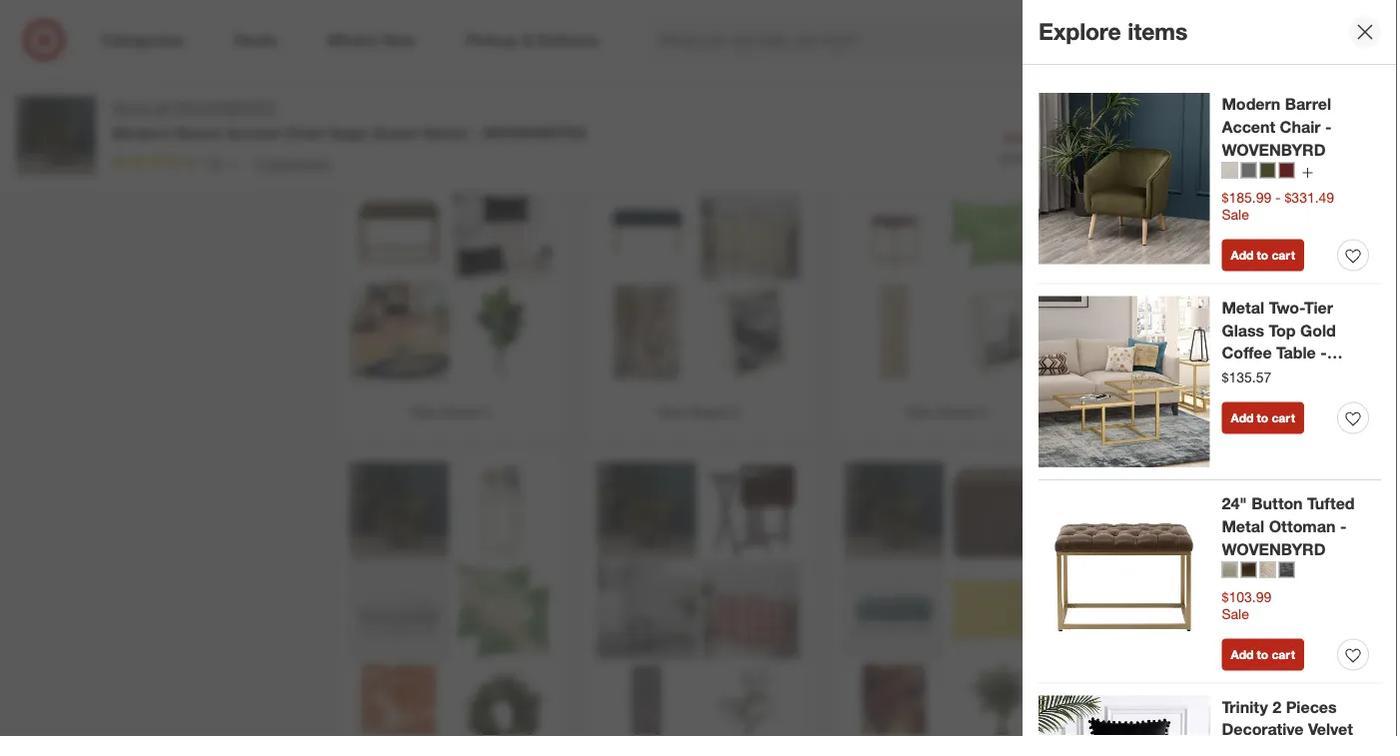 Task type: vqa. For each thing, say whether or not it's contained in the screenshot.
bottommost Modern
yes



Task type: locate. For each thing, give the bounding box(es) containing it.
1 board from the left
[[443, 404, 481, 421]]

0 vertical spatial metal two-tier glass top gold coffee table - henn&hart image
[[453, 83, 553, 183]]

sale for $271.99 reg $319.99 sale save $ 48.00 ( 15 % off )
[[1004, 129, 1028, 144]]

to for metal two-tier glass top gold coffee table - henn&hart image to the right
[[1257, 410, 1269, 425]]

board
[[443, 404, 481, 421], [691, 404, 729, 421], [938, 404, 976, 421]]

0 horizontal spatial view
[[409, 404, 439, 421]]

$185.99 - $331.49 sale
[[1222, 188, 1335, 223]]

add to cart button down $185.99 - $331.49 sale
[[1222, 239, 1304, 271]]

- down the gold
[[1321, 343, 1327, 363]]

metal two-tier glass top gold coffee table - henn&hart image
[[453, 83, 553, 183], [1039, 296, 1210, 467]]

view left '3'
[[905, 404, 934, 421]]

gold
[[1301, 320, 1336, 340]]

- right velvet
[[472, 123, 478, 142]]

0 horizontal spatial accent
[[226, 123, 279, 142]]

wovenbyrd
[[174, 97, 274, 117], [483, 123, 587, 142], [1222, 140, 1326, 160], [1222, 539, 1326, 559]]

sale down "cream" image
[[1222, 206, 1249, 223]]

- down the tufted
[[1340, 517, 1347, 536]]

)
[[1144, 129, 1148, 144]]

board down 8&#34; x 10&#34; wire frame gold - stonebriar collection image
[[691, 404, 729, 421]]

sale inside $185.99 - $331.49 sale
[[1222, 206, 1249, 223]]

0 vertical spatial sale
[[1004, 129, 1028, 144]]

1 horizontal spatial modern
[[1222, 94, 1281, 114]]

accent inside shop all wovenbyrd modern barrel accent chair sage green velvet - wovenbyrd
[[226, 123, 279, 142]]

to down $185.99 - $331.49 sale
[[1257, 248, 1269, 263]]

add to cart down $185.99 - $331.49 sale
[[1231, 248, 1295, 263]]

board for 1
[[443, 404, 481, 421]]

cart
[[1337, 127, 1368, 146], [1272, 248, 1295, 263], [1272, 410, 1295, 425], [1272, 647, 1295, 662]]

1 vertical spatial sale
[[1222, 206, 1249, 223]]

$271.99
[[1031, 108, 1081, 126]]

modern barrel accent chair - wovenbyrd link
[[1222, 93, 1369, 161]]

wire frame matte gold - stonebriar collection image
[[948, 283, 1048, 383]]

%
[[1115, 129, 1127, 144]]

board inside view board 2 button
[[691, 404, 729, 421]]

view for view board 1
[[409, 404, 439, 421]]

with
[[682, 34, 708, 52]]

2 vertical spatial 2
[[1273, 697, 1282, 716]]

when purchased online
[[999, 150, 1126, 165]]

2 horizontal spatial 2
[[1273, 697, 1282, 716]]

sale for $185.99 - $331.49 sale
[[1222, 206, 1249, 223]]

cart down henn&hart
[[1272, 410, 1295, 425]]

1 vertical spatial 2
[[732, 404, 740, 421]]

it
[[850, 0, 865, 28]]

modern barrel accent chair sage green velvet - wovenbyrd image for the 18&#34; round ottoman with metal base pink velvet - wovenbyrd image
[[845, 83, 944, 183]]

pj wood lightweight rectangle folding tv snack tray tables with compact storage rack, solid wood construction, espresso, (2 piece set) image
[[701, 463, 801, 563]]

accent up heathered gray image
[[1222, 117, 1276, 137]]

barrel up 16 on the left
[[175, 123, 221, 142]]

modern barrel accent chair sage green velvet - wovenbyrd image for 24&#34; button tufted metal ottoman light brown faux leather - wovenbyrd image
[[349, 83, 449, 183]]

chair
[[1280, 117, 1321, 137], [284, 123, 325, 142]]

add to cart for 24" button tufted metal ottoman - wovenbyrd image
[[1231, 647, 1295, 662]]

add to cart button down henn&hart
[[1222, 402, 1304, 434]]

1 horizontal spatial barrel
[[1285, 94, 1332, 114]]

pieces
[[1286, 697, 1337, 716]]

0 horizontal spatial barrel
[[175, 123, 221, 142]]

board for 3
[[938, 404, 976, 421]]

1 horizontal spatial chair
[[1280, 117, 1321, 137]]

add down $135.57
[[1231, 410, 1254, 425]]

modern
[[1222, 94, 1281, 114], [112, 123, 171, 142]]

view
[[409, 404, 439, 421], [657, 404, 687, 421], [905, 404, 934, 421]]

0 vertical spatial modern
[[1222, 94, 1281, 114]]

to down '$103.99 sale'
[[1257, 647, 1269, 662]]

19&#34; square pintucked ottoman walnut faux leather - wovenbyrd image
[[948, 463, 1048, 563]]

board inside view board 3 button
[[938, 404, 976, 421]]

questions
[[266, 153, 329, 171]]

view inside "button"
[[409, 404, 439, 421]]

modern inside modern barrel accent chair - wovenbyrd
[[1222, 94, 1281, 114]]

2
[[254, 153, 262, 171], [732, 404, 740, 421], [1273, 697, 1282, 716]]

metal inside "24" button tufted metal ottoman - wovenbyrd"
[[1222, 517, 1265, 536]]

add to cart for 'modern barrel accent chair - wovenbyrd' image
[[1231, 248, 1295, 263]]

beige/brown solid woven runner 2'4"x12' - safavieh image
[[845, 283, 944, 383]]

1 vertical spatial barrel
[[175, 123, 221, 142]]

trinity 2 pieces embroidered decorative throw pillow covers with checkered design, red, 20 x 20-inch image
[[701, 563, 801, 662]]

sage green image
[[1260, 162, 1276, 178]]

modern barrel accent chair - wovenbyrd image
[[1039, 93, 1210, 264]]

cart down $185.99 - $331.49 sale
[[1272, 248, 1295, 263]]

$185.99
[[1222, 188, 1272, 206]]

$
[[1060, 129, 1066, 144]]

add to cart down henn&hart
[[1231, 410, 1295, 425]]

metal up glass
[[1222, 298, 1265, 317]]

reitz modern glam velvet channel stitch 3 seater shell sofa beige/gold - christopher knight home image
[[349, 563, 449, 662]]

1 horizontal spatial 2
[[732, 404, 740, 421]]

reitz modern glam velvet channel stitch 3 seater shell sofa turquoise/gold - christopher knight home image
[[845, 563, 944, 662]]

save
[[1032, 129, 1056, 144]]

unique bargains velvet modern solid couch sofa home decorative pillow covers green 12" x 20" 2 pcs image
[[948, 183, 1048, 283]]

$135.57
[[1222, 369, 1272, 386]]

costway modern round side end coffee table nightstand faux marble top w/metal frame white image
[[453, 463, 553, 563]]

16 link
[[112, 151, 241, 175]]

piccocasa luxury corduroy corn striped cushion soft throw pillow case image
[[948, 563, 1048, 662]]

board left 1
[[443, 404, 481, 421]]

1 horizontal spatial accent
[[1222, 117, 1276, 137]]

modern up heathered gray image
[[1222, 94, 1281, 114]]

8&#34; x 10&#34; wire frame gold - stonebriar collection image
[[701, 283, 801, 383]]

2 horizontal spatial view
[[905, 404, 934, 421]]

barrel
[[1285, 94, 1332, 114], [175, 123, 221, 142]]

24"
[[1222, 494, 1247, 513]]

barrel inside shop all wovenbyrd modern barrel accent chair sage green velvet - wovenbyrd
[[175, 123, 221, 142]]

accent up 2 questions link
[[226, 123, 279, 142]]

coffee
[[1222, 343, 1272, 363]]

to down henn&hart
[[1257, 410, 1269, 425]]

top
[[1269, 320, 1296, 340]]

to up inspiration
[[764, 0, 786, 28]]

0 horizontal spatial chair
[[284, 123, 325, 142]]

find
[[533, 0, 580, 28]]

board left '3'
[[938, 404, 976, 421]]

1 horizontal spatial board
[[691, 404, 729, 421]]

0 horizontal spatial board
[[443, 404, 481, 421]]

2 inside trinity 2 pieces decorative velve
[[1273, 697, 1282, 716]]

a
[[585, 34, 592, 52]]

way
[[714, 0, 757, 28]]

nearly natural 4.5' travelers palm artificial tree in white planter image
[[453, 283, 553, 383]]

sale inside $271.99 reg $319.99 sale save $ 48.00 ( 15 % off )
[[1004, 129, 1028, 144]]

add down '$103.99 sale'
[[1231, 647, 1254, 662]]

2&#39;3&#34;x7&#39; huddersfield runner rust/multi - safavieh image
[[597, 662, 697, 736]]

- inside modern barrel accent chair - wovenbyrd
[[1325, 117, 1332, 137]]

2 horizontal spatial board
[[938, 404, 976, 421]]

complete
[[596, 34, 655, 52]]

1 metal from the top
[[1222, 298, 1265, 317]]

0 vertical spatial metal
[[1222, 298, 1265, 317]]

cart up pieces
[[1272, 647, 1295, 662]]

modern barrel accent chair sage green velvet - wovenbyrd image
[[349, 83, 449, 183], [597, 83, 697, 183], [845, 83, 944, 183], [349, 463, 449, 563], [597, 463, 697, 563], [845, 463, 944, 563]]

cart right modern barrel accent chair - wovenbyrd
[[1337, 127, 1368, 146]]

style
[[792, 0, 844, 28]]

1 vertical spatial metal
[[1222, 517, 1265, 536]]

add to cart
[[1283, 127, 1368, 146], [1231, 248, 1295, 263], [1231, 410, 1295, 425], [1231, 647, 1295, 662]]

1 vertical spatial metal two-tier glass top gold coffee table - henn&hart image
[[1039, 296, 1210, 467]]

3
[[980, 404, 988, 421]]

2 view from the left
[[657, 404, 687, 421]]

board inside view board 1 "button"
[[443, 404, 481, 421]]

1 view from the left
[[409, 404, 439, 421]]

view left 1
[[409, 404, 439, 421]]

build
[[549, 34, 581, 52]]

$331.49
[[1285, 188, 1335, 206]]

barrel up the 2 more colors icon
[[1285, 94, 1332, 114]]

add for 'modern barrel accent chair - wovenbyrd' image
[[1231, 248, 1254, 263]]

cart for metal two-tier glass top gold coffee table - henn&hart image to the right
[[1272, 410, 1295, 425]]

unique bargains couch sofa chair decor comfortable soft pillow cases green-6 18" x 18" 2 pcs image
[[453, 563, 553, 662]]

add down $185.99
[[1231, 248, 1254, 263]]

3 view from the left
[[905, 404, 934, 421]]

0 vertical spatial barrel
[[1285, 94, 1332, 114]]

shop all wovenbyrd modern barrel accent chair sage green velvet - wovenbyrd
[[112, 97, 587, 142]]

chair inside modern barrel accent chair - wovenbyrd
[[1280, 117, 1321, 137]]

2 left questions
[[254, 153, 262, 171]]

chair up questions
[[284, 123, 325, 142]]

2 down 8&#34; x 10&#34; wire frame gold - stonebriar collection image
[[732, 404, 740, 421]]

add to cart button for 24" button tufted metal ottoman - wovenbyrd image
[[1222, 639, 1304, 671]]

4&#39;x6&#39; gray abstract loomed area rug - safavieh image
[[597, 283, 697, 383]]

modern down shop
[[112, 123, 171, 142]]

add to cart down '$103.99 sale'
[[1231, 647, 1295, 662]]

$319.99
[[1105, 110, 1148, 125]]

sale down cream faux leather image in the bottom of the page
[[1222, 605, 1249, 623]]

trinity 2 pieces decorative velvet throw pillow covers with pom pom design image
[[1039, 695, 1210, 736]]

metal down 24"
[[1222, 517, 1265, 536]]

metal
[[1222, 298, 1265, 317], [1222, 517, 1265, 536]]

our
[[712, 34, 732, 52]]

0 horizontal spatial modern
[[112, 123, 171, 142]]

sale up when
[[1004, 129, 1028, 144]]

0 vertical spatial 2
[[254, 153, 262, 171]]

1 horizontal spatial view
[[657, 404, 687, 421]]

2 up 'decorative'
[[1273, 697, 1282, 716]]

wovenbyrd up light brown icon
[[1222, 539, 1326, 559]]

16
[[206, 153, 221, 171]]

wovenbyrd up sage green icon
[[1222, 140, 1326, 160]]

add
[[1283, 127, 1313, 146], [1231, 248, 1254, 263], [1231, 410, 1254, 425], [1231, 647, 1254, 662]]

board for 2
[[691, 404, 729, 421]]

heathered gray image
[[1241, 162, 1257, 178]]

view down 4&#39;x6&#39; gray abstract loomed area rug - safavieh "image"
[[657, 404, 687, 421]]

modern barrel accent chair - wovenbyrd
[[1222, 94, 1332, 160]]

explore
[[1039, 18, 1121, 46]]

wovenbyrd inside "24" button tufted metal ottoman - wovenbyrd"
[[1222, 539, 1326, 559]]

- inside $185.99 - $331.49 sale
[[1276, 188, 1281, 206]]

accent
[[1222, 117, 1276, 137], [226, 123, 279, 142]]

northlight 25" pre-lit japanese sakura blossom artificial tree - warm white led lights image
[[701, 662, 801, 736]]

add to cart button down '$103.99 sale'
[[1222, 639, 1304, 671]]

find the perfect way to style it build a complete set with our inspiration boards
[[533, 0, 865, 52]]

1 vertical spatial modern
[[112, 123, 171, 142]]

3 board from the left
[[938, 404, 976, 421]]

sale
[[1004, 129, 1028, 144], [1222, 206, 1249, 223], [1222, 605, 1249, 623]]

-
[[1325, 117, 1332, 137], [472, 123, 478, 142], [1276, 188, 1281, 206], [1321, 343, 1327, 363], [1340, 517, 1347, 536]]

2 board from the left
[[691, 404, 729, 421]]

- up $331.49
[[1325, 117, 1332, 137]]

chair up sienna red image
[[1280, 117, 1321, 137]]

2 vertical spatial sale
[[1222, 605, 1249, 623]]

add to cart button
[[1270, 115, 1381, 159], [1222, 239, 1304, 271], [1222, 402, 1304, 434], [1222, 639, 1304, 671]]

- down sienna red image
[[1276, 188, 1281, 206]]

metal two-tier glass top gold coffee table - henn&hart link
[[1222, 296, 1369, 386]]

light brown image
[[1260, 562, 1276, 578]]

2 metal from the top
[[1222, 517, 1265, 536]]

tufted
[[1307, 494, 1355, 513]]

two-
[[1269, 298, 1304, 317]]

to
[[764, 0, 786, 28], [1317, 127, 1333, 146], [1257, 248, 1269, 263], [1257, 410, 1269, 425], [1257, 647, 1269, 662]]



Task type: describe. For each thing, give the bounding box(es) containing it.
view board 1 button
[[343, 73, 559, 437]]

sage
[[329, 123, 368, 142]]

1
[[485, 404, 493, 421]]

2 questions
[[254, 153, 329, 171]]

nearly natural 58-in golden cane artificial palm tree in gray planter image
[[948, 662, 1048, 736]]

24" button tufted metal ottoman - wovenbyrd image
[[1039, 492, 1210, 664]]

trinity 2 pieces velvet throw pillow covers with pom pom design, black, 12 x 20 inches image
[[453, 183, 553, 283]]

add for metal two-tier glass top gold coffee table - henn&hart image to the right
[[1231, 410, 1254, 425]]

table
[[1277, 343, 1316, 363]]

0 horizontal spatial metal two-tier glass top gold coffee table - henn&hart image
[[453, 83, 553, 183]]

modern inside shop all wovenbyrd modern barrel accent chair sage green velvet - wovenbyrd
[[112, 123, 171, 142]]

- inside metal two-tier glass top gold coffee table - henn&hart
[[1321, 343, 1327, 363]]

2 more colors image
[[1302, 167, 1314, 179]]

16&#34; modern round ottoman with metal base tan - wovenbyrd image
[[597, 563, 697, 662]]

henn&hart
[[1222, 366, 1306, 386]]

perfect
[[627, 0, 707, 28]]

chair inside shop all wovenbyrd modern barrel accent chair sage green velvet - wovenbyrd
[[284, 123, 325, 142]]

modern barrel accent chair sage green velvet - wovenbyrd image for reitz modern glam velvet channel stitch 3 seater shell sofa turquoise/gold - christopher knight home image
[[845, 463, 944, 563]]

decorative
[[1222, 720, 1304, 736]]

$103.99
[[1222, 588, 1272, 605]]

48.00
[[1066, 129, 1096, 144]]

barrel inside modern barrel accent chair - wovenbyrd
[[1285, 94, 1332, 114]]

add up sienna red image
[[1283, 127, 1313, 146]]

wovenbyrd up 16 on the left
[[174, 97, 274, 117]]

velvet
[[423, 123, 467, 142]]

purchased
[[1033, 150, 1090, 165]]

add to cart button up the 2 more colors icon
[[1270, 115, 1381, 159]]

2 inside button
[[732, 404, 740, 421]]

add to cart for metal two-tier glass top gold coffee table - henn&hart image to the right
[[1231, 410, 1295, 425]]

view for view board 3
[[905, 404, 934, 421]]

metal two-tier glass top gold coffee table - henn&hart
[[1222, 298, 1336, 386]]

0 horizontal spatial 2
[[254, 153, 262, 171]]

shop
[[112, 97, 150, 117]]

explore items dialog
[[1023, 0, 1397, 736]]

view board 1
[[409, 404, 493, 421]]

sienna red image
[[1279, 162, 1295, 178]]

24" button tufted metal ottoman - wovenbyrd link
[[1222, 492, 1369, 561]]

accent inside modern barrel accent chair - wovenbyrd
[[1222, 117, 1276, 137]]

wovenbyrd right velvet
[[483, 123, 587, 142]]

flynt area rug - beige/terracotta (8&#39;x10&#39;) - safavieh image
[[349, 662, 449, 736]]

view for view board 2
[[657, 404, 687, 421]]

modern barrel accent chair sage green velvet - wovenbyrd image for the 16&#34; modern round ottoman with metal base tan - wovenbyrd image
[[597, 463, 697, 563]]

view board 3 button
[[839, 73, 1054, 437]]

modern barrel accent chair sage green velvet - wovenbyrd image for 30.5" decorative pillowtop ottoman - wovenbyrd image
[[597, 83, 697, 183]]

What can we help you find? suggestions appear below search field
[[648, 18, 1145, 62]]

- inside "24" button tufted metal ottoman - wovenbyrd"
[[1340, 517, 1347, 536]]

add for 24" button tufted metal ottoman - wovenbyrd image
[[1231, 647, 1254, 662]]

30.5" decorative pillowtop ottoman - wovenbyrd image
[[597, 183, 697, 283]]

cart for 'modern barrel accent chair - wovenbyrd' image
[[1272, 248, 1295, 263]]

$103.99 sale
[[1222, 588, 1272, 623]]

reg
[[1084, 110, 1102, 125]]

add to cart button for 'modern barrel accent chair - wovenbyrd' image
[[1222, 239, 1304, 271]]

view board 2 button
[[591, 73, 807, 437]]

set
[[659, 34, 678, 52]]

green
[[372, 123, 418, 142]]

7&#39;x7&#39; round holden geometric design area rug ivory/multi round - safavieh image
[[349, 283, 449, 383]]

cream image
[[1222, 162, 1238, 178]]

tier
[[1304, 298, 1333, 317]]

view board 2
[[657, 404, 740, 421]]

15
[[1102, 129, 1115, 144]]

cream faux leather image
[[1222, 562, 1238, 578]]

search button
[[1131, 18, 1179, 66]]

trinity
[[1222, 697, 1268, 716]]

modern barrel accent chair sage green velvet - wovenbyrd image for reitz modern glam velvet channel stitch 3 seater shell sofa beige/gold - christopher knight home image
[[349, 463, 449, 563]]

to up $331.49
[[1317, 127, 1333, 146]]

view board 3
[[905, 404, 988, 421]]

48&#34; moreno solid mango wood lift top coffee table umber brown - wyndenhall image
[[948, 83, 1048, 183]]

explore items
[[1039, 18, 1188, 46]]

1 horizontal spatial metal two-tier glass top gold coffee table - henn&hart image
[[1039, 296, 1210, 467]]

trinity 2 pieces decorative velve link
[[1222, 695, 1369, 736]]

18&#34; round ottoman with metal base pink velvet - wovenbyrd image
[[845, 183, 944, 283]]

image of modern barrel accent chair sage green velvet - wovenbyrd image
[[16, 96, 96, 176]]

black faux leather image
[[1279, 562, 1295, 578]]

add to cart up the 2 more colors icon
[[1283, 127, 1368, 146]]

2 questions link
[[245, 151, 329, 173]]

online
[[1093, 150, 1126, 165]]

rust/blue tree loomed area rug 5'1"x7'6" - safavieh image
[[845, 662, 944, 736]]

button
[[1252, 494, 1303, 513]]

24" button tufted metal ottoman - wovenbyrd
[[1222, 494, 1355, 559]]

when
[[999, 150, 1030, 165]]

items
[[1128, 18, 1188, 46]]

$271.99 reg $319.99 sale save $ 48.00 ( 15 % off )
[[1004, 108, 1148, 144]]

inspiration
[[736, 34, 800, 52]]

metal inside metal two-tier glass top gold coffee table - henn&hart
[[1222, 298, 1265, 317]]

off
[[1130, 129, 1144, 144]]

all
[[154, 97, 170, 117]]

light brown faux leather image
[[1241, 562, 1257, 578]]

sale inside '$103.99 sale'
[[1222, 605, 1249, 623]]

trinity 2 pieces decorative velve
[[1222, 697, 1353, 736]]

wovenbyrd inside modern barrel accent chair - wovenbyrd
[[1222, 140, 1326, 160]]

boards
[[804, 34, 848, 52]]

lecce coffee table dark brown/white - boahaus image
[[701, 83, 801, 183]]

to for 24" button tufted metal ottoman - wovenbyrd image
[[1257, 647, 1269, 662]]

glass
[[1222, 320, 1265, 340]]

the
[[586, 0, 621, 28]]

trinity 2 pieces embroidered decorative throw pillow covers with checkered design, beige, 20 x 20-inch image
[[701, 183, 801, 283]]

ottoman
[[1269, 517, 1336, 536]]

nearly natural 24" eucalyptus, dancing lady orchid and mixed greens artificial wreath image
[[453, 662, 553, 736]]

search
[[1131, 32, 1179, 52]]

- inside shop all wovenbyrd modern barrel accent chair sage green velvet - wovenbyrd
[[472, 123, 478, 142]]

add to cart button for metal two-tier glass top gold coffee table - henn&hart image to the right
[[1222, 402, 1304, 434]]

24&#34; button tufted metal ottoman light brown faux leather - wovenbyrd image
[[349, 183, 449, 283]]

to inside find the perfect way to style it build a complete set with our inspiration boards
[[764, 0, 786, 28]]

(
[[1099, 129, 1102, 144]]

to for 'modern barrel accent chair - wovenbyrd' image
[[1257, 248, 1269, 263]]

cart for 24" button tufted metal ottoman - wovenbyrd image
[[1272, 647, 1295, 662]]



